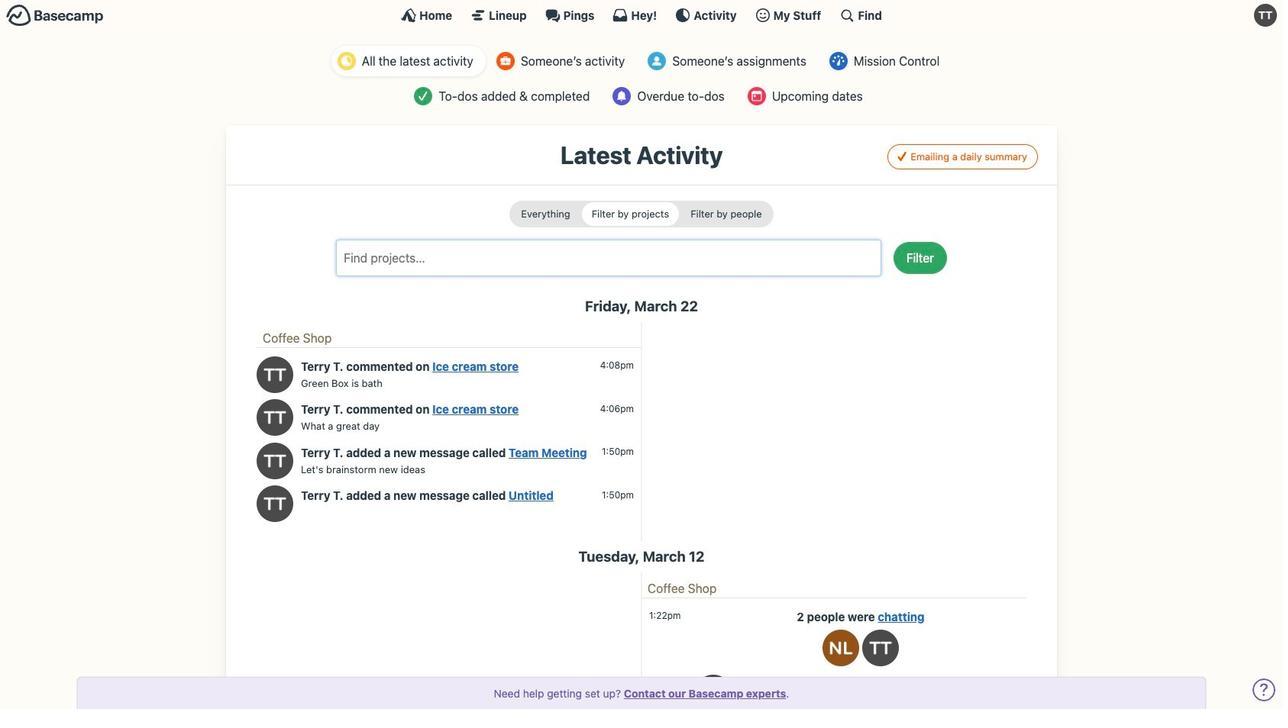 Task type: describe. For each thing, give the bounding box(es) containing it.
main element
[[0, 0, 1284, 30]]

keyboard shortcut: ⌘ + / image
[[840, 8, 855, 23]]

assignment image
[[648, 52, 666, 70]]

event image
[[748, 87, 766, 105]]

terry turtle image for 11:20am element
[[695, 675, 732, 710]]

filter activity group
[[510, 201, 774, 228]]

terry turtle image for 2nd "1:50pm" element from the bottom
[[257, 443, 293, 480]]

Type the names of projects whose activity you'd like to see text field
[[343, 247, 850, 270]]



Task type: locate. For each thing, give the bounding box(es) containing it.
reminder image
[[613, 87, 631, 105]]

1 vertical spatial 1:50pm element
[[602, 489, 634, 501]]

0 vertical spatial 1:50pm element
[[602, 446, 634, 458]]

2 1:50pm element from the top
[[602, 489, 634, 501]]

0 vertical spatial terry turtle image
[[1255, 4, 1277, 27]]

None submit
[[511, 203, 580, 226], [582, 203, 679, 226], [681, 203, 772, 226], [511, 203, 580, 226], [582, 203, 679, 226], [681, 203, 772, 226]]

terry turtle image for the 4:08pm element
[[257, 357, 293, 393]]

activity report image
[[337, 52, 356, 70]]

2 vertical spatial terry turtle image
[[695, 675, 732, 710]]

4:08pm element
[[600, 360, 634, 371]]

terry turtle image
[[257, 357, 293, 393], [257, 400, 293, 436], [257, 443, 293, 480], [863, 630, 899, 667]]

4:06pm element
[[600, 403, 634, 415]]

1:22pm element
[[649, 611, 681, 622]]

1 vertical spatial terry turtle image
[[257, 486, 293, 523]]

terry turtle image
[[1255, 4, 1277, 27], [257, 486, 293, 523], [695, 675, 732, 710]]

11:20am element
[[649, 679, 685, 690]]

2 horizontal spatial terry turtle image
[[1255, 4, 1277, 27]]

terry turtle image for the 4:06pm element at the bottom of page
[[257, 400, 293, 436]]

gauge image
[[830, 52, 848, 70]]

person report image
[[496, 52, 515, 70]]

switch accounts image
[[6, 4, 104, 28]]

todo image
[[414, 87, 433, 105]]

natalie lubich image
[[823, 630, 860, 667]]

1 horizontal spatial terry turtle image
[[695, 675, 732, 710]]

1 1:50pm element from the top
[[602, 446, 634, 458]]

1:50pm element
[[602, 446, 634, 458], [602, 489, 634, 501]]

0 horizontal spatial terry turtle image
[[257, 486, 293, 523]]

terry turtle image for first "1:50pm" element from the bottom of the page
[[257, 486, 293, 523]]



Task type: vqa. For each thing, say whether or not it's contained in the screenshot.
To-
no



